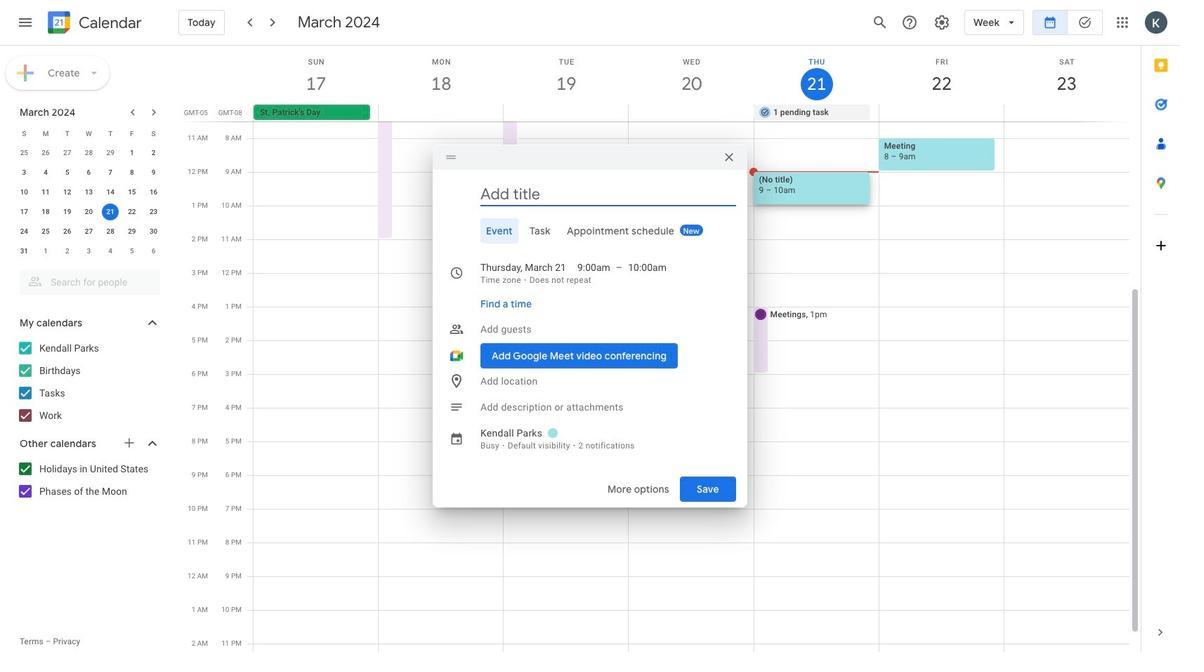 Task type: describe. For each thing, give the bounding box(es) containing it.
28 element
[[102, 224, 119, 240]]

february 28 element
[[80, 145, 97, 162]]

march 2024 grid
[[13, 124, 164, 261]]

settings menu image
[[934, 14, 951, 31]]

26 element
[[59, 224, 76, 240]]

30 element
[[145, 224, 162, 240]]

18 element
[[37, 204, 54, 221]]

heading inside the calendar element
[[76, 14, 142, 31]]

14 element
[[102, 184, 119, 201]]

29 element
[[124, 224, 140, 240]]

cell inside march 2024 grid
[[100, 202, 121, 222]]

calendar element
[[45, 8, 142, 39]]

6 element
[[80, 164, 97, 181]]

13 element
[[80, 184, 97, 201]]

february 27 element
[[59, 145, 76, 162]]

2 element
[[145, 145, 162, 162]]

april 4 element
[[102, 243, 119, 260]]

my calendars list
[[3, 337, 174, 427]]

5 element
[[59, 164, 76, 181]]

3 element
[[16, 164, 33, 181]]

february 26 element
[[37, 145, 54, 162]]

april 1 element
[[37, 243, 54, 260]]

add other calendars image
[[122, 437, 136, 451]]

april 5 element
[[124, 243, 140, 260]]

24 element
[[16, 224, 33, 240]]

15 element
[[124, 184, 140, 201]]

1 element
[[124, 145, 140, 162]]

27 element
[[80, 224, 97, 240]]

0 horizontal spatial tab list
[[444, 219, 737, 244]]

other calendars list
[[3, 458, 174, 503]]

17 element
[[16, 204, 33, 221]]

april 2 element
[[59, 243, 76, 260]]

8 element
[[124, 164, 140, 181]]

11 element
[[37, 184, 54, 201]]



Task type: vqa. For each thing, say whether or not it's contained in the screenshot.
February 29 'element'
yes



Task type: locate. For each thing, give the bounding box(es) containing it.
7 element
[[102, 164, 119, 181]]

to element
[[616, 261, 623, 275]]

4 element
[[37, 164, 54, 181]]

20 element
[[80, 204, 97, 221]]

19 element
[[59, 204, 76, 221]]

31 element
[[16, 243, 33, 260]]

april 6 element
[[145, 243, 162, 260]]

heading
[[76, 14, 142, 31]]

new element
[[680, 225, 704, 236]]

row group
[[13, 143, 164, 261]]

9 element
[[145, 164, 162, 181]]

february 29 element
[[102, 145, 119, 162]]

16 element
[[145, 184, 162, 201]]

Add title text field
[[481, 184, 737, 205]]

25 element
[[37, 224, 54, 240]]

april 3 element
[[80, 243, 97, 260]]

main drawer image
[[17, 14, 34, 31]]

10 element
[[16, 184, 33, 201]]

february 25 element
[[16, 145, 33, 162]]

cell
[[379, 105, 504, 122], [504, 105, 629, 122], [629, 105, 754, 122], [879, 105, 1004, 122], [1004, 105, 1130, 122], [100, 202, 121, 222]]

Search for people text field
[[28, 270, 152, 295]]

23 element
[[145, 204, 162, 221]]

1 horizontal spatial tab list
[[1142, 46, 1181, 614]]

None search field
[[0, 264, 174, 295]]

12 element
[[59, 184, 76, 201]]

22 element
[[124, 204, 140, 221]]

row
[[247, 105, 1142, 122], [13, 124, 164, 143], [13, 143, 164, 163], [13, 163, 164, 183], [13, 183, 164, 202], [13, 202, 164, 222], [13, 222, 164, 242], [13, 242, 164, 261]]

grid
[[180, 46, 1142, 653]]

21, today element
[[102, 204, 119, 221]]

tab list
[[1142, 46, 1181, 614], [444, 219, 737, 244]]



